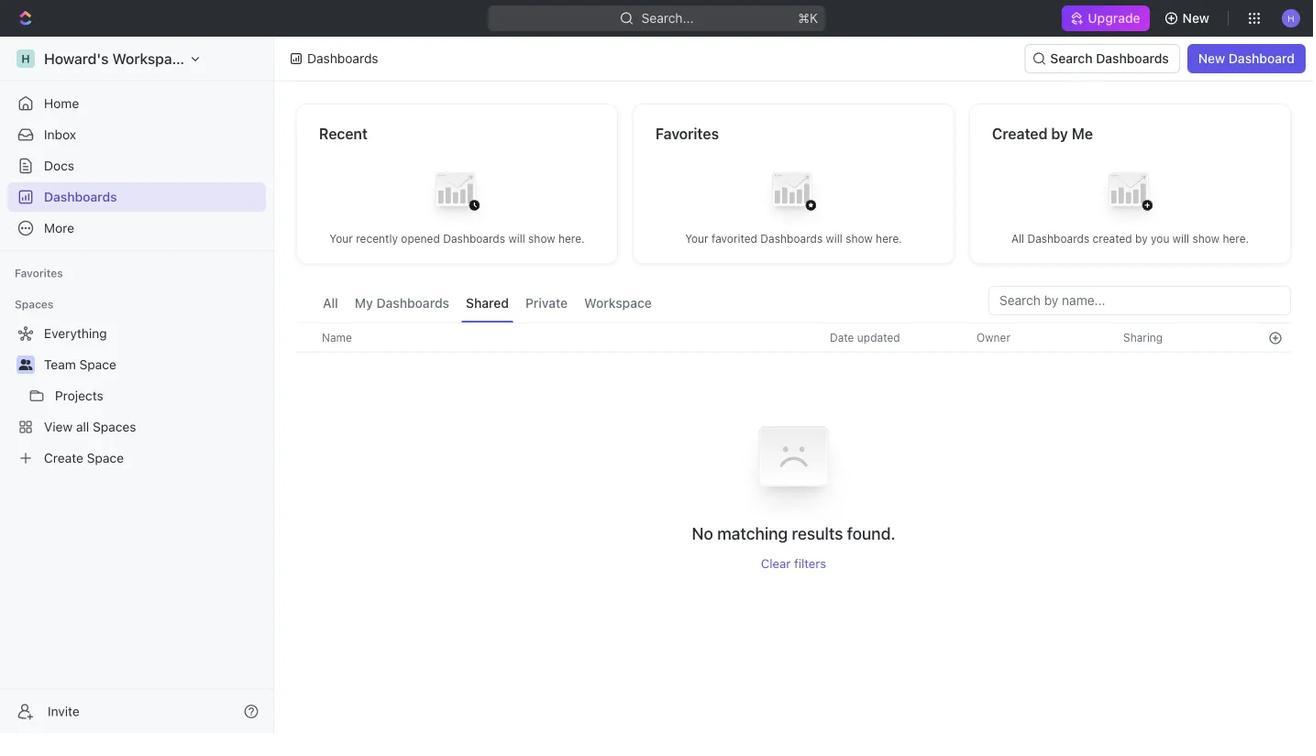 Task type: describe. For each thing, give the bounding box(es) containing it.
dashboards down no recent dashboards image
[[443, 233, 505, 245]]

your recently opened dashboards will show here.
[[330, 233, 585, 245]]

my dashboards button
[[350, 286, 454, 323]]

no favorited dashboards image
[[757, 158, 831, 232]]

create space link
[[7, 444, 262, 473]]

1 horizontal spatial by
[[1136, 233, 1148, 245]]

your for favorites
[[685, 233, 709, 245]]

date updated button
[[819, 324, 912, 352]]

clear filters button
[[761, 556, 827, 571]]

more button
[[7, 214, 266, 243]]

all for all
[[323, 296, 338, 311]]

view all spaces
[[44, 420, 136, 435]]

projects
[[55, 388, 103, 404]]

recent
[[319, 125, 368, 143]]

1 show from the left
[[528, 233, 556, 245]]

all button
[[318, 286, 343, 323]]

private
[[526, 296, 568, 311]]

my
[[355, 296, 373, 311]]

no
[[692, 524, 713, 544]]

1 here. from the left
[[559, 233, 585, 245]]

your for recent
[[330, 233, 353, 245]]

search dashboards
[[1051, 51, 1169, 66]]

space for create space
[[87, 451, 124, 466]]

h inside sidebar navigation
[[21, 52, 30, 65]]

new for new dashboard
[[1199, 51, 1226, 66]]

no data image
[[739, 402, 849, 523]]

me
[[1072, 125, 1093, 143]]

inbox link
[[7, 120, 266, 150]]

tab list containing all
[[318, 286, 657, 323]]

dashboards inside 'tab list'
[[377, 296, 450, 311]]

new button
[[1157, 4, 1221, 33]]

0 vertical spatial favorites
[[656, 125, 719, 143]]

dashboard
[[1229, 51, 1295, 66]]

upgrade
[[1088, 11, 1141, 26]]

name
[[322, 332, 352, 344]]

workspace inside workspace button
[[584, 296, 652, 311]]

howard's workspace, , element
[[17, 50, 35, 68]]

row containing name
[[296, 323, 1292, 353]]

shared button
[[461, 286, 514, 323]]

dashboards up 'recent'
[[307, 51, 378, 66]]

view
[[44, 420, 73, 435]]

dashboards link
[[7, 183, 266, 212]]

⌘k
[[798, 11, 818, 26]]

sharing
[[1124, 332, 1163, 344]]

0 vertical spatial spaces
[[15, 298, 54, 311]]

team space
[[44, 357, 116, 372]]

team space link
[[44, 350, 262, 380]]

favorites inside button
[[15, 267, 63, 280]]

howard's workspace
[[44, 50, 188, 67]]

Search by name... text field
[[1000, 287, 1281, 315]]

3 will from the left
[[1173, 233, 1190, 245]]

all dashboards created by you will show here.
[[1012, 233, 1250, 245]]

create
[[44, 451, 83, 466]]

favorited
[[712, 233, 758, 245]]

dashboards down no favorited dashboards image
[[761, 233, 823, 245]]

opened
[[401, 233, 440, 245]]

space for team space
[[79, 357, 116, 372]]

2 here. from the left
[[876, 233, 903, 245]]



Task type: vqa. For each thing, say whether or not it's contained in the screenshot.
Upgrade Link at the right of page
yes



Task type: locate. For each thing, give the bounding box(es) containing it.
0 vertical spatial all
[[1012, 233, 1025, 245]]

dashboards inside sidebar navigation
[[44, 189, 117, 205]]

tree inside sidebar navigation
[[7, 319, 266, 473]]

0 horizontal spatial show
[[528, 233, 556, 245]]

new up "new dashboard"
[[1183, 11, 1210, 26]]

row
[[296, 323, 1292, 353]]

workspace button
[[580, 286, 657, 323]]

everything link
[[7, 319, 262, 349]]

tree containing everything
[[7, 319, 266, 473]]

home link
[[7, 89, 266, 118]]

will up shared
[[509, 233, 525, 245]]

1 horizontal spatial favorites
[[656, 125, 719, 143]]

create space
[[44, 451, 124, 466]]

dashboards right my in the top of the page
[[377, 296, 450, 311]]

here.
[[559, 233, 585, 245], [876, 233, 903, 245], [1223, 233, 1250, 245]]

dashboards up more
[[44, 189, 117, 205]]

spaces
[[15, 298, 54, 311], [93, 420, 136, 435]]

1 horizontal spatial will
[[826, 233, 843, 245]]

1 horizontal spatial your
[[685, 233, 709, 245]]

home
[[44, 96, 79, 111]]

0 horizontal spatial by
[[1052, 125, 1069, 143]]

created by me
[[993, 125, 1093, 143]]

new dashboard button
[[1188, 44, 1306, 73]]

2 show from the left
[[846, 233, 873, 245]]

h button
[[1277, 4, 1306, 33]]

your left the favorited
[[685, 233, 709, 245]]

projects link
[[55, 382, 262, 411]]

date updated
[[830, 332, 901, 344]]

view all spaces link
[[7, 413, 262, 442]]

inbox
[[44, 127, 76, 142]]

3 here. from the left
[[1223, 233, 1250, 245]]

workspace
[[112, 50, 188, 67], [584, 296, 652, 311]]

created
[[993, 125, 1048, 143]]

all
[[76, 420, 89, 435]]

all inside "button"
[[323, 296, 338, 311]]

user group image
[[19, 360, 33, 371]]

will
[[509, 233, 525, 245], [826, 233, 843, 245], [1173, 233, 1190, 245]]

spaces right all
[[93, 420, 136, 435]]

h inside dropdown button
[[1288, 13, 1295, 23]]

h up "dashboard"
[[1288, 13, 1295, 23]]

will down no favorited dashboards image
[[826, 233, 843, 245]]

filters
[[794, 556, 827, 571]]

1 vertical spatial h
[[21, 52, 30, 65]]

1 vertical spatial space
[[87, 451, 124, 466]]

search
[[1051, 51, 1093, 66]]

new
[[1183, 11, 1210, 26], [1199, 51, 1226, 66]]

1 vertical spatial workspace
[[584, 296, 652, 311]]

search...
[[642, 11, 694, 26]]

0 horizontal spatial your
[[330, 233, 353, 245]]

1 vertical spatial by
[[1136, 233, 1148, 245]]

invite
[[48, 705, 80, 720]]

by left me
[[1052, 125, 1069, 143]]

dashboards left created
[[1028, 233, 1090, 245]]

matching
[[718, 524, 788, 544]]

new inside button
[[1199, 51, 1226, 66]]

dashboards
[[307, 51, 378, 66], [1096, 51, 1169, 66], [44, 189, 117, 205], [443, 233, 505, 245], [761, 233, 823, 245], [1028, 233, 1090, 245], [377, 296, 450, 311]]

2 horizontal spatial here.
[[1223, 233, 1250, 245]]

1 will from the left
[[509, 233, 525, 245]]

0 horizontal spatial workspace
[[112, 50, 188, 67]]

private button
[[521, 286, 573, 323]]

2 horizontal spatial will
[[1173, 233, 1190, 245]]

no matching results found.
[[692, 524, 896, 544]]

0 horizontal spatial h
[[21, 52, 30, 65]]

0 horizontal spatial here.
[[559, 233, 585, 245]]

0 vertical spatial h
[[1288, 13, 1295, 23]]

h
[[1288, 13, 1295, 23], [21, 52, 30, 65]]

0 vertical spatial new
[[1183, 11, 1210, 26]]

0 horizontal spatial will
[[509, 233, 525, 245]]

your favorited dashboards will show here.
[[685, 233, 903, 245]]

howard's
[[44, 50, 109, 67]]

0 horizontal spatial spaces
[[15, 298, 54, 311]]

all
[[1012, 233, 1025, 245], [323, 296, 338, 311]]

no matching results found. table
[[296, 323, 1292, 571]]

recently
[[356, 233, 398, 245]]

new inside button
[[1183, 11, 1210, 26]]

by left you
[[1136, 233, 1148, 245]]

3 show from the left
[[1193, 233, 1220, 245]]

date
[[830, 332, 854, 344]]

will right you
[[1173, 233, 1190, 245]]

by
[[1052, 125, 1069, 143], [1136, 233, 1148, 245]]

1 vertical spatial spaces
[[93, 420, 136, 435]]

workspace inside sidebar navigation
[[112, 50, 188, 67]]

more
[[44, 221, 74, 236]]

shared
[[466, 296, 509, 311]]

search dashboards button
[[1025, 44, 1180, 73]]

your
[[330, 233, 353, 245], [685, 233, 709, 245]]

0 vertical spatial space
[[79, 357, 116, 372]]

created
[[1093, 233, 1133, 245]]

owner
[[977, 332, 1011, 344]]

no created by me dashboards image
[[1094, 158, 1167, 232]]

1 horizontal spatial spaces
[[93, 420, 136, 435]]

no recent dashboards image
[[421, 158, 494, 232]]

all for all dashboards created by you will show here.
[[1012, 233, 1025, 245]]

1 vertical spatial all
[[323, 296, 338, 311]]

your left recently
[[330, 233, 353, 245]]

docs link
[[7, 151, 266, 181]]

0 vertical spatial workspace
[[112, 50, 188, 67]]

1 horizontal spatial workspace
[[584, 296, 652, 311]]

results
[[792, 524, 843, 544]]

1 horizontal spatial show
[[846, 233, 873, 245]]

tab list
[[318, 286, 657, 323]]

my dashboards
[[355, 296, 450, 311]]

1 your from the left
[[330, 233, 353, 245]]

everything
[[44, 326, 107, 341]]

0 horizontal spatial all
[[323, 296, 338, 311]]

tree
[[7, 319, 266, 473]]

clear filters
[[761, 556, 827, 571]]

no matching results found. row
[[296, 402, 1292, 571]]

workspace up home link
[[112, 50, 188, 67]]

2 horizontal spatial show
[[1193, 233, 1220, 245]]

show
[[528, 233, 556, 245], [846, 233, 873, 245], [1193, 233, 1220, 245]]

1 vertical spatial new
[[1199, 51, 1226, 66]]

updated
[[858, 332, 901, 344]]

1 horizontal spatial all
[[1012, 233, 1025, 245]]

space
[[79, 357, 116, 372], [87, 451, 124, 466]]

spaces down favorites button
[[15, 298, 54, 311]]

0 horizontal spatial favorites
[[15, 267, 63, 280]]

team
[[44, 357, 76, 372]]

1 horizontal spatial h
[[1288, 13, 1295, 23]]

1 vertical spatial favorites
[[15, 267, 63, 280]]

2 will from the left
[[826, 233, 843, 245]]

0 vertical spatial by
[[1052, 125, 1069, 143]]

favorites button
[[7, 262, 70, 284]]

upgrade link
[[1063, 6, 1150, 31]]

new down the new button
[[1199, 51, 1226, 66]]

you
[[1151, 233, 1170, 245]]

1 horizontal spatial here.
[[876, 233, 903, 245]]

clear
[[761, 556, 791, 571]]

new dashboard
[[1199, 51, 1295, 66]]

space up "projects"
[[79, 357, 116, 372]]

new for new
[[1183, 11, 1210, 26]]

docs
[[44, 158, 74, 173]]

h left howard's
[[21, 52, 30, 65]]

sidebar navigation
[[0, 37, 278, 734]]

2 your from the left
[[685, 233, 709, 245]]

dashboards down upgrade
[[1096, 51, 1169, 66]]

favorites
[[656, 125, 719, 143], [15, 267, 63, 280]]

space down "view all spaces"
[[87, 451, 124, 466]]

found.
[[847, 524, 896, 544]]

workspace right private
[[584, 296, 652, 311]]



